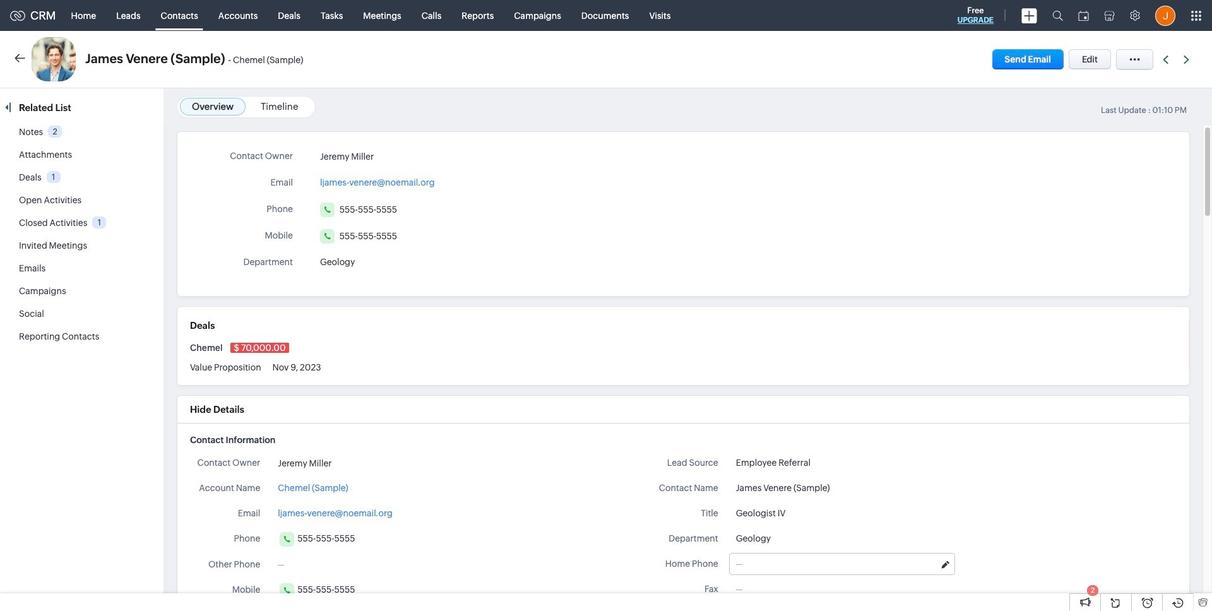 Task type: vqa. For each thing, say whether or not it's contained in the screenshot.
A in the Sell your services like a product Streamline every aspect of your service business. Whether you're setting up an appointment, performing your services or delivering invoices, offer the best possible experience to your customers.
no



Task type: describe. For each thing, give the bounding box(es) containing it.
profile image
[[1155, 5, 1176, 26]]

calendar image
[[1078, 10, 1089, 21]]

search element
[[1045, 0, 1071, 31]]

create menu image
[[1021, 8, 1037, 23]]

create menu element
[[1014, 0, 1045, 31]]

previous record image
[[1163, 55, 1169, 63]]

search image
[[1052, 10, 1063, 21]]

next record image
[[1184, 55, 1192, 63]]



Task type: locate. For each thing, give the bounding box(es) containing it.
logo image
[[10, 10, 25, 21]]

profile element
[[1148, 0, 1183, 31]]



